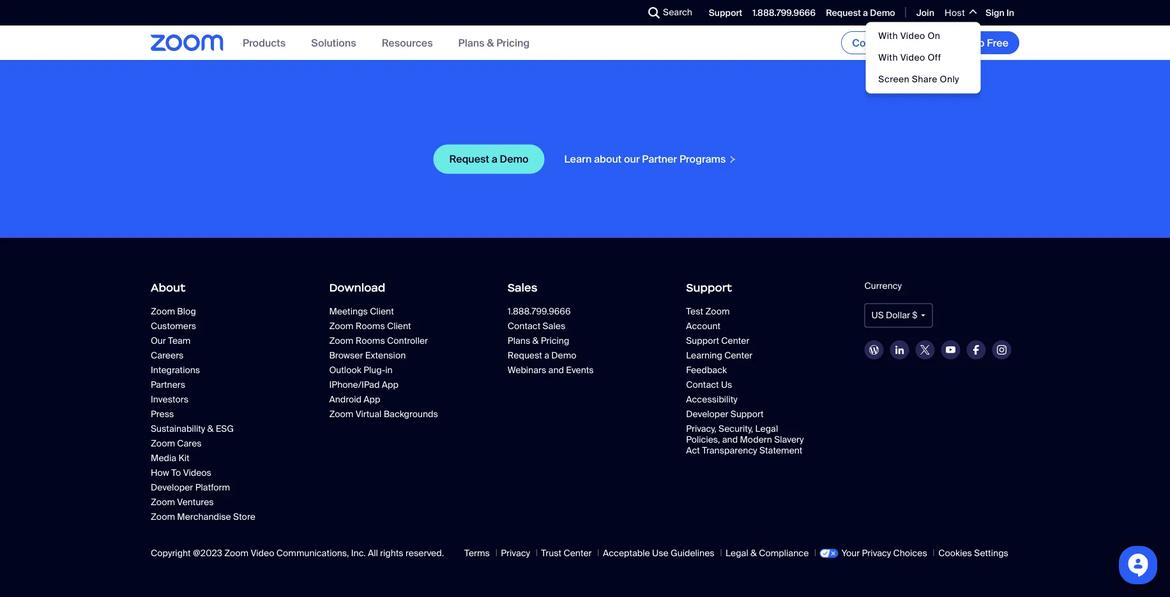 Task type: describe. For each thing, give the bounding box(es) containing it.
support down account
[[686, 335, 719, 347]]

your privacy choices link
[[820, 548, 927, 560]]

zoom logo image
[[151, 35, 224, 51]]

us dollar $
[[872, 310, 918, 322]]

contact inside 1.888.799.9666 contact sales plans & pricing request a demo webinars and events
[[508, 321, 541, 333]]

how to videos link
[[151, 468, 272, 479]]

sustainability
[[151, 424, 205, 435]]

zoom up browser
[[329, 335, 354, 347]]

zoom virtual backgrounds link
[[329, 409, 451, 421]]

test zoom link
[[686, 306, 841, 318]]

0 horizontal spatial app
[[364, 394, 380, 406]]

currency
[[865, 281, 902, 293]]

2 rooms from the top
[[356, 335, 385, 347]]

act
[[686, 445, 700, 457]]

outlook
[[329, 365, 361, 377]]

with for with video off
[[879, 52, 898, 64]]

dollar
[[886, 310, 910, 322]]

solutions button
[[311, 36, 356, 49]]

demo inside 1.888.799.9666 contact sales plans & pricing request a demo webinars and events
[[552, 350, 577, 362]]

and inside "test zoom account support center learning center feedback contact us accessibility developer support privacy, security, legal policies, and modern slavery act transparency statement"
[[722, 434, 738, 446]]

linked in image
[[895, 346, 904, 355]]

trust center link
[[541, 548, 592, 560]]

sales inside 1.888.799.9666 contact sales plans & pricing request a demo webinars and events
[[543, 321, 565, 333]]

browser extension link
[[329, 350, 451, 362]]

learning center link
[[686, 350, 808, 362]]

android app link
[[329, 394, 451, 406]]

careers link
[[151, 350, 272, 362]]

in
[[1007, 7, 1014, 19]]

0 vertical spatial plans & pricing link
[[458, 36, 530, 49]]

merchandise
[[177, 512, 231, 524]]

demo for the middle request a demo link
[[500, 153, 529, 166]]

request a demo for request a demo link associated with 1.888.799.9666
[[826, 7, 895, 19]]

contact inside "test zoom account support center learning center feedback contact us accessibility developer support privacy, security, legal policies, and modern slavery act transparency statement"
[[686, 379, 719, 391]]

& inside 1.888.799.9666 contact sales plans & pricing request a demo webinars and events
[[532, 335, 539, 347]]

learn
[[564, 153, 592, 166]]

with video off link
[[866, 47, 981, 69]]

support inside support link
[[686, 281, 732, 295]]

virtual
[[356, 409, 382, 421]]

solutions
[[311, 36, 356, 49]]

request for the middle request a demo link
[[449, 153, 489, 166]]

our
[[624, 153, 640, 166]]

store
[[233, 512, 255, 524]]

1.888.799.9666 for 1.888.799.9666 contact sales plans & pricing request a demo webinars and events
[[508, 306, 571, 318]]

0 horizontal spatial 1.888.799.9666 link
[[508, 306, 663, 318]]

products button
[[243, 36, 286, 49]]

zoom ventures link
[[151, 497, 272, 509]]

1 privacy from the left
[[501, 548, 530, 560]]

about link
[[151, 277, 306, 300]]

us
[[872, 310, 884, 322]]

team
[[168, 335, 191, 347]]

acceptable use guidelines link
[[603, 548, 715, 560]]

customers
[[151, 321, 196, 333]]

sign up free link
[[937, 31, 1019, 54]]

events
[[566, 365, 594, 377]]

acceptable use guidelines
[[603, 548, 715, 560]]

on
[[928, 30, 941, 42]]

terms
[[464, 548, 490, 560]]

support right search
[[709, 7, 742, 19]]

our
[[151, 335, 166, 347]]

0 vertical spatial support link
[[709, 7, 742, 19]]

free
[[987, 36, 1009, 50]]

meetings client zoom rooms client zoom rooms controller browser extension outlook plug-in iphone/ipad app android app zoom virtual backgrounds
[[329, 306, 438, 421]]

copyright @2023 zoom video communications, inc. all rights reserved.
[[151, 548, 444, 560]]

download
[[329, 281, 385, 295]]

1.888.799.9666 for 1.888.799.9666
[[753, 7, 816, 19]]

request a demo for the middle request a demo link
[[449, 153, 529, 166]]

developer support link
[[686, 409, 808, 421]]

sales link
[[508, 277, 663, 300]]

feedback link
[[686, 365, 808, 377]]

press
[[151, 409, 174, 421]]

platform
[[195, 482, 230, 494]]

ventures
[[177, 497, 214, 509]]

in
[[385, 365, 393, 377]]

privacy link
[[501, 548, 530, 560]]

statement
[[759, 445, 803, 457]]

search image
[[648, 7, 660, 19]]

account
[[686, 321, 721, 333]]

2 vertical spatial video
[[251, 548, 274, 560]]

learning
[[686, 350, 722, 362]]

us dollar $ button
[[865, 304, 933, 328]]

cookies
[[938, 548, 972, 560]]

screen share only
[[879, 73, 959, 85]]

account link
[[686, 321, 808, 333]]

youtube image
[[946, 347, 956, 354]]

@2023
[[193, 548, 222, 560]]

resources
[[382, 36, 433, 49]]

a for request a demo link associated with 1.888.799.9666
[[863, 7, 868, 19]]

partner
[[642, 153, 677, 166]]

with for with video on
[[879, 30, 898, 42]]

compliance
[[759, 548, 809, 560]]

support down accessibility link
[[731, 409, 764, 421]]

and inside 1.888.799.9666 contact sales plans & pricing request a demo webinars and events
[[548, 365, 564, 377]]

contact sales
[[852, 36, 919, 50]]

partners
[[151, 379, 185, 391]]

sign up free
[[947, 36, 1009, 50]]

zoom blog link
[[151, 306, 306, 318]]

test zoom account support center learning center feedback contact us accessibility developer support privacy, security, legal policies, and modern slavery act transparency statement
[[686, 306, 804, 457]]

press link
[[151, 409, 272, 421]]

programs
[[680, 153, 726, 166]]

video for off
[[900, 52, 925, 64]]

legal inside "test zoom account support center learning center feedback contact us accessibility developer support privacy, security, legal policies, and modern slavery act transparency statement"
[[755, 424, 778, 435]]

guidelines
[[671, 548, 715, 560]]

products
[[243, 36, 286, 49]]

test
[[686, 306, 703, 318]]

facebook image
[[973, 346, 980, 356]]

learn about our partner programs link
[[564, 153, 737, 167]]

all
[[368, 548, 378, 560]]

cookies settings link
[[938, 548, 1009, 560]]

request inside 1.888.799.9666 contact sales plans & pricing request a demo webinars and events
[[508, 350, 542, 362]]

how
[[151, 468, 169, 479]]

video for on
[[900, 30, 925, 42]]

choices
[[893, 548, 927, 560]]

esg
[[216, 424, 234, 435]]

cares
[[177, 438, 202, 450]]



Task type: locate. For each thing, give the bounding box(es) containing it.
zoom merchandise store link
[[151, 512, 272, 524]]

inc.
[[351, 548, 366, 560]]

contact sales link up 'screen'
[[841, 31, 930, 54]]

support up test
[[686, 281, 732, 295]]

0 vertical spatial a
[[863, 7, 868, 19]]

meetings client link
[[329, 306, 484, 318]]

2 vertical spatial request
[[508, 350, 542, 362]]

2 horizontal spatial a
[[863, 7, 868, 19]]

legal
[[755, 424, 778, 435], [726, 548, 748, 560]]

support
[[709, 7, 742, 19], [686, 281, 732, 295], [686, 335, 719, 347], [731, 409, 764, 421]]

resources button
[[382, 36, 433, 49]]

accessibility
[[686, 394, 738, 406]]

kit
[[179, 453, 189, 465]]

0 vertical spatial developer
[[686, 409, 729, 421]]

1 vertical spatial contact sales link
[[508, 321, 629, 333]]

0 vertical spatial client
[[370, 306, 394, 318]]

policies,
[[686, 434, 720, 446]]

contact up webinars
[[508, 321, 541, 333]]

support center link
[[686, 335, 808, 347]]

1 vertical spatial request a demo
[[449, 153, 529, 166]]

contact up with video off
[[852, 36, 890, 50]]

1 vertical spatial a
[[492, 153, 498, 166]]

plans inside 1.888.799.9666 contact sales plans & pricing request a demo webinars and events
[[508, 335, 530, 347]]

webinars
[[508, 365, 546, 377]]

1 horizontal spatial contact
[[686, 379, 719, 391]]

client down the meetings client link
[[387, 321, 411, 333]]

privacy left trust
[[501, 548, 530, 560]]

developer inside "test zoom account support center learning center feedback contact us accessibility developer support privacy, security, legal policies, and modern slavery act transparency statement"
[[686, 409, 729, 421]]

integrations
[[151, 365, 200, 377]]

0 vertical spatial sign
[[986, 7, 1005, 19]]

android
[[329, 394, 362, 406]]

sales up 1.888.799.9666 contact sales plans & pricing request a demo webinars and events at the bottom of page
[[508, 281, 537, 295]]

0 vertical spatial contact sales link
[[841, 31, 930, 54]]

instagram image
[[997, 346, 1007, 356]]

2 vertical spatial request a demo link
[[508, 350, 629, 362]]

only
[[940, 73, 959, 85]]

0 horizontal spatial demo
[[500, 153, 529, 166]]

1 with from the top
[[879, 30, 898, 42]]

a inside main content
[[492, 153, 498, 166]]

with video on
[[879, 30, 941, 42]]

iphone/ipad
[[329, 379, 380, 391]]

zoom blog customers our team careers integrations partners investors press sustainability & esg zoom cares media kit how to videos developer platform zoom ventures zoom merchandise store
[[151, 306, 255, 524]]

0 horizontal spatial sign
[[947, 36, 969, 50]]

1 horizontal spatial sales
[[543, 321, 565, 333]]

1 vertical spatial contact
[[508, 321, 541, 333]]

0 vertical spatial contact
[[852, 36, 890, 50]]

1 vertical spatial request a demo link
[[433, 145, 545, 174]]

media kit link
[[151, 453, 272, 465]]

0 vertical spatial rooms
[[356, 321, 385, 333]]

1 horizontal spatial demo
[[552, 350, 577, 362]]

center right trust
[[564, 548, 592, 560]]

rights
[[380, 548, 404, 560]]

2 vertical spatial sales
[[543, 321, 565, 333]]

0 vertical spatial sales
[[893, 36, 919, 50]]

0 vertical spatial center
[[721, 335, 750, 347]]

legal down developer support 'link'
[[755, 424, 778, 435]]

2 horizontal spatial request
[[826, 7, 861, 19]]

browser
[[329, 350, 363, 362]]

1 vertical spatial video
[[900, 52, 925, 64]]

feedback
[[686, 365, 727, 377]]

2 horizontal spatial contact
[[852, 36, 890, 50]]

video down store
[[251, 548, 274, 560]]

drop down icon image
[[921, 315, 926, 318]]

2 privacy from the left
[[862, 548, 891, 560]]

1 vertical spatial demo
[[500, 153, 529, 166]]

video left on
[[900, 30, 925, 42]]

1 horizontal spatial contact sales link
[[841, 31, 930, 54]]

1 vertical spatial legal
[[726, 548, 748, 560]]

0 vertical spatial pricing
[[496, 36, 530, 49]]

webinars and events link
[[508, 365, 629, 377]]

1.888.799.9666 link
[[753, 7, 816, 19], [508, 306, 663, 318]]

app up 'android app' link
[[382, 379, 399, 391]]

& inside zoom blog customers our team careers integrations partners investors press sustainability & esg zoom cares media kit how to videos developer platform zoom ventures zoom merchandise store
[[207, 424, 214, 435]]

0 horizontal spatial request a demo
[[449, 153, 529, 166]]

1 horizontal spatial request a demo
[[826, 7, 895, 19]]

1 vertical spatial app
[[364, 394, 380, 406]]

1 vertical spatial center
[[724, 350, 753, 362]]

0 horizontal spatial request
[[449, 153, 489, 166]]

request a demo
[[826, 7, 895, 19], [449, 153, 529, 166]]

screen
[[879, 73, 910, 85]]

sustainability & esg link
[[151, 424, 272, 435]]

twitter image
[[921, 346, 930, 356]]

0 horizontal spatial contact sales link
[[508, 321, 629, 333]]

rooms up extension
[[356, 335, 385, 347]]

zoom down meetings
[[329, 321, 354, 333]]

demo up webinars and events "link"
[[552, 350, 577, 362]]

contact down feedback
[[686, 379, 719, 391]]

customers link
[[151, 321, 272, 333]]

sign in link
[[986, 7, 1014, 19]]

1 vertical spatial client
[[387, 321, 411, 333]]

legal & compliance link
[[726, 548, 809, 560]]

slavery
[[774, 434, 804, 446]]

1 vertical spatial rooms
[[356, 335, 385, 347]]

a inside 1.888.799.9666 contact sales plans & pricing request a demo webinars and events
[[544, 350, 549, 362]]

0 vertical spatial app
[[382, 379, 399, 391]]

sales
[[893, 36, 919, 50], [508, 281, 537, 295], [543, 321, 565, 333]]

sign for sign up free
[[947, 36, 969, 50]]

1 rooms from the top
[[356, 321, 385, 333]]

main content
[[0, 0, 1170, 238]]

1 horizontal spatial 1.888.799.9666
[[753, 7, 816, 19]]

cookies settings
[[938, 548, 1009, 560]]

developer inside zoom blog customers our team careers integrations partners investors press sustainability & esg zoom cares media kit how to videos developer platform zoom ventures zoom merchandise store
[[151, 482, 193, 494]]

our team link
[[151, 335, 272, 347]]

zoom inside "test zoom account support center learning center feedback contact us accessibility developer support privacy, security, legal policies, and modern slavery act transparency statement"
[[706, 306, 730, 318]]

controller
[[387, 335, 428, 347]]

support link up 'test zoom' link
[[686, 277, 841, 300]]

sales up webinars and events "link"
[[543, 321, 565, 333]]

sales up with video off
[[893, 36, 919, 50]]

and left modern
[[722, 434, 738, 446]]

2 vertical spatial contact
[[686, 379, 719, 391]]

request a demo link
[[826, 7, 895, 19], [433, 145, 545, 174], [508, 350, 629, 362]]

acceptable
[[603, 548, 650, 560]]

integrations link
[[151, 365, 272, 377]]

0 vertical spatial 1.888.799.9666 link
[[753, 7, 816, 19]]

sign left in
[[986, 7, 1005, 19]]

your privacy choices
[[842, 548, 927, 560]]

pricing inside 1.888.799.9666 contact sales plans & pricing request a demo webinars and events
[[541, 335, 569, 347]]

zoom down 'android'
[[329, 409, 354, 421]]

1 vertical spatial request
[[449, 153, 489, 166]]

2 vertical spatial center
[[564, 548, 592, 560]]

2 horizontal spatial demo
[[870, 7, 895, 19]]

1 vertical spatial 1.888.799.9666 link
[[508, 306, 663, 318]]

support link
[[709, 7, 742, 19], [686, 277, 841, 300]]

security,
[[719, 424, 753, 435]]

1 horizontal spatial legal
[[755, 424, 778, 435]]

center down support center link
[[724, 350, 753, 362]]

1 horizontal spatial app
[[382, 379, 399, 391]]

0 horizontal spatial developer
[[151, 482, 193, 494]]

request for request a demo link associated with 1.888.799.9666
[[826, 7, 861, 19]]

1 horizontal spatial plans
[[508, 335, 530, 347]]

off
[[928, 52, 941, 64]]

2 vertical spatial demo
[[552, 350, 577, 362]]

1 vertical spatial plans
[[508, 335, 530, 347]]

demo up contact sales
[[870, 7, 895, 19]]

zoom up account
[[706, 306, 730, 318]]

0 horizontal spatial a
[[492, 153, 498, 166]]

join link
[[916, 7, 934, 19]]

demo inside request a demo link
[[500, 153, 529, 166]]

zoom up the media
[[151, 438, 175, 450]]

1 vertical spatial with
[[879, 52, 898, 64]]

demo
[[870, 7, 895, 19], [500, 153, 529, 166], [552, 350, 577, 362]]

a for the middle request a demo link
[[492, 153, 498, 166]]

contact us link
[[686, 379, 808, 391]]

terms link
[[464, 548, 490, 560]]

1 vertical spatial pricing
[[541, 335, 569, 347]]

1 vertical spatial 1.888.799.9666
[[508, 306, 571, 318]]

partners link
[[151, 379, 272, 391]]

1 horizontal spatial a
[[544, 350, 549, 362]]

demo for request a demo link associated with 1.888.799.9666
[[870, 7, 895, 19]]

extension
[[365, 350, 406, 362]]

developer platform link
[[151, 482, 272, 494]]

app up virtual
[[364, 394, 380, 406]]

sign in
[[986, 7, 1014, 19]]

request a demo link for plans & pricing
[[508, 350, 629, 362]]

center down account link on the bottom right of page
[[721, 335, 750, 347]]

blog
[[177, 306, 196, 318]]

main content containing learn about our partner programs
[[0, 0, 1170, 238]]

0 horizontal spatial 1.888.799.9666
[[508, 306, 571, 318]]

backgrounds
[[384, 409, 438, 421]]

support link right search
[[709, 7, 742, 19]]

0 vertical spatial video
[[900, 30, 925, 42]]

privacy, security, legal policies, and modern slavery act transparency statement link
[[686, 424, 808, 457]]

1 vertical spatial sign
[[947, 36, 969, 50]]

zoom right @2023
[[224, 548, 249, 560]]

developer down accessibility
[[686, 409, 729, 421]]

about
[[151, 281, 185, 295]]

video left off
[[900, 52, 925, 64]]

1 horizontal spatial and
[[722, 434, 738, 446]]

blog image
[[869, 346, 879, 356]]

1 vertical spatial support link
[[686, 277, 841, 300]]

0 vertical spatial request a demo
[[826, 7, 895, 19]]

1 vertical spatial developer
[[151, 482, 193, 494]]

demo left learn
[[500, 153, 529, 166]]

download link
[[329, 277, 484, 300]]

1 horizontal spatial developer
[[686, 409, 729, 421]]

settings
[[974, 548, 1009, 560]]

0 vertical spatial request a demo link
[[826, 7, 895, 19]]

client up zoom rooms client 'link'
[[370, 306, 394, 318]]

rooms up zoom rooms controller link
[[356, 321, 385, 333]]

0 vertical spatial and
[[548, 365, 564, 377]]

0 horizontal spatial pricing
[[496, 36, 530, 49]]

search image
[[648, 7, 660, 19]]

2 vertical spatial a
[[544, 350, 549, 362]]

1 vertical spatial plans & pricing link
[[508, 335, 629, 347]]

developer down to
[[151, 482, 193, 494]]

with up with video off
[[879, 30, 898, 42]]

1 vertical spatial sales
[[508, 281, 537, 295]]

join
[[916, 7, 934, 19]]

about
[[594, 153, 622, 166]]

0 horizontal spatial privacy
[[501, 548, 530, 560]]

0 vertical spatial plans
[[458, 36, 485, 49]]

1.888.799.9666 inside 1.888.799.9666 contact sales plans & pricing request a demo webinars and events
[[508, 306, 571, 318]]

pricing
[[496, 36, 530, 49], [541, 335, 569, 347]]

transparency
[[702, 445, 757, 457]]

0 horizontal spatial and
[[548, 365, 564, 377]]

legal right guidelines
[[726, 548, 748, 560]]

0 vertical spatial demo
[[870, 7, 895, 19]]

plans & pricing link
[[458, 36, 530, 49], [508, 335, 629, 347]]

0 vertical spatial 1.888.799.9666
[[753, 7, 816, 19]]

0 vertical spatial legal
[[755, 424, 778, 435]]

1 horizontal spatial request
[[508, 350, 542, 362]]

zoom down how
[[151, 497, 175, 509]]

modern
[[740, 434, 772, 446]]

plans & pricing
[[458, 36, 530, 49]]

0 horizontal spatial contact
[[508, 321, 541, 333]]

2 horizontal spatial sales
[[893, 36, 919, 50]]

and
[[548, 365, 564, 377], [722, 434, 738, 446]]

zoom up the copyright
[[151, 512, 175, 524]]

copyright
[[151, 548, 191, 560]]

1 horizontal spatial pricing
[[541, 335, 569, 347]]

sign left "up"
[[947, 36, 969, 50]]

and left events
[[548, 365, 564, 377]]

0 vertical spatial with
[[879, 30, 898, 42]]

sign for sign in
[[986, 7, 1005, 19]]

&
[[487, 36, 494, 49], [532, 335, 539, 347], [207, 424, 214, 435], [751, 548, 757, 560]]

learn about our partner programs
[[564, 153, 726, 166]]

2 with from the top
[[879, 52, 898, 64]]

0 vertical spatial request
[[826, 7, 861, 19]]

request
[[826, 7, 861, 19], [449, 153, 489, 166], [508, 350, 542, 362]]

privacy right your at the right bottom of page
[[862, 548, 891, 560]]

1 horizontal spatial privacy
[[862, 548, 891, 560]]

careers
[[151, 350, 184, 362]]

0 horizontal spatial plans
[[458, 36, 485, 49]]

1 vertical spatial and
[[722, 434, 738, 446]]

zoom up customers
[[151, 306, 175, 318]]

with down contact sales
[[879, 52, 898, 64]]

plans
[[458, 36, 485, 49], [508, 335, 530, 347]]

contact sales link down sales link
[[508, 321, 629, 333]]

1 horizontal spatial 1.888.799.9666 link
[[753, 7, 816, 19]]

trust center
[[541, 548, 592, 560]]

request a demo link for 1.888.799.9666
[[826, 7, 895, 19]]

1 horizontal spatial sign
[[986, 7, 1005, 19]]

0 horizontal spatial sales
[[508, 281, 537, 295]]

0 horizontal spatial legal
[[726, 548, 748, 560]]

iphone/ipad app link
[[329, 379, 451, 391]]



Task type: vqa. For each thing, say whether or not it's contained in the screenshot.
are
no



